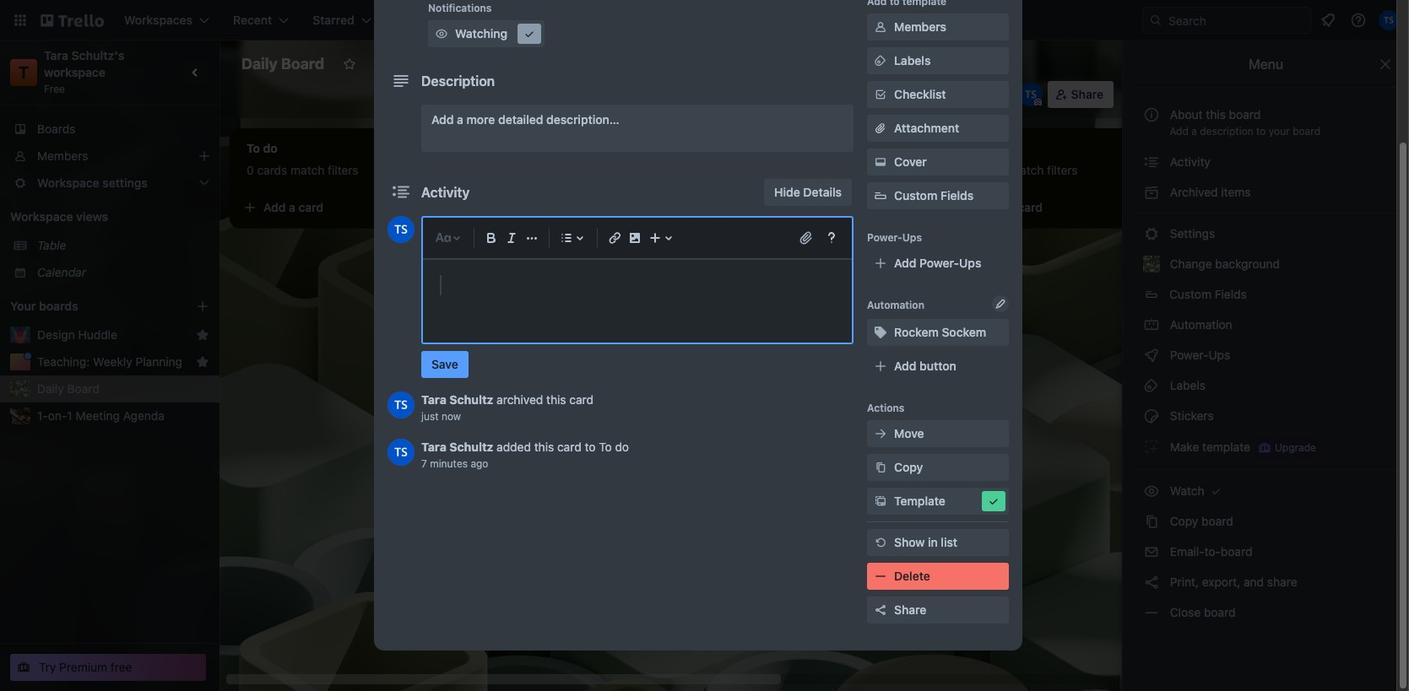 Task type: describe. For each thing, give the bounding box(es) containing it.
board up print, export, and share
[[1221, 545, 1253, 559]]

power- inside power-ups button
[[668, 87, 707, 101]]

card inside "tara schultz added this card to to do 7 minutes ago"
[[557, 440, 582, 454]]

move
[[894, 426, 924, 441]]

workspace for workspace visible
[[397, 57, 459, 71]]

link image
[[605, 228, 625, 248]]

tara for archived
[[421, 393, 447, 407]]

huddle
[[78, 328, 117, 342]]

try premium free button
[[10, 654, 206, 681]]

teaching: weekly planning button
[[37, 354, 189, 371]]

board down 'export,'
[[1204, 605, 1236, 620]]

now
[[442, 410, 461, 423]]

try premium free
[[39, 660, 132, 675]]

t link
[[10, 59, 37, 86]]

custom fields for change background link
[[1169, 287, 1247, 301]]

star or unstar board image
[[343, 57, 356, 71]]

attachment
[[894, 121, 959, 135]]

in
[[928, 535, 938, 550]]

0 horizontal spatial members link
[[0, 143, 220, 170]]

add button button
[[867, 353, 1009, 380]]

create from template… image
[[912, 201, 925, 214]]

create
[[500, 13, 537, 27]]

menu
[[1249, 57, 1284, 72]]

just
[[421, 410, 439, 423]]

automation inside button
[[767, 87, 831, 101]]

archived items link
[[1133, 179, 1399, 206]]

description
[[1200, 125, 1254, 138]]

share for share button to the top
[[1071, 87, 1104, 101]]

automation link
[[1133, 312, 1399, 339]]

members for the leftmost members link
[[37, 149, 88, 163]]

ups down create from template… image
[[902, 231, 922, 244]]

rockem
[[894, 325, 939, 339]]

lists image
[[556, 228, 577, 248]]

to-
[[1205, 545, 1221, 559]]

add board image
[[196, 300, 209, 313]]

add a more detailed description…
[[431, 112, 620, 127]]

calendar
[[37, 265, 86, 279]]

0 vertical spatial share button
[[1048, 81, 1114, 108]]

1-
[[37, 409, 48, 423]]

your boards with 4 items element
[[10, 296, 171, 317]]

to inside 'about this board add a description to your board'
[[1257, 125, 1266, 138]]

2 add a card from the left
[[743, 200, 803, 214]]

sm image for show in list link
[[872, 535, 889, 551]]

change
[[1170, 257, 1212, 271]]

sm image for "automation" link
[[1143, 317, 1160, 334]]

t
[[18, 62, 29, 82]]

template button
[[867, 488, 1009, 515]]

print,
[[1170, 575, 1199, 589]]

tara schultz's workspace free
[[44, 48, 127, 95]]

sm image for watch link in the right bottom of the page
[[1143, 483, 1160, 500]]

button
[[920, 359, 957, 373]]

custom for cover link
[[894, 188, 938, 203]]

boards
[[37, 122, 75, 136]]

email-to-board
[[1167, 545, 1253, 559]]

add inside 'about this board add a description to your board'
[[1170, 125, 1189, 138]]

daily board link
[[37, 381, 209, 398]]

power- right open help dialog image
[[867, 231, 902, 244]]

tara schultz (taraschultz7) image for added this card to to do
[[388, 439, 415, 466]]

board right your
[[1293, 125, 1321, 138]]

sm image for archived items 'link'
[[1143, 184, 1160, 201]]

Main content area, start typing to enter text. text field
[[440, 275, 835, 326]]

a inside 'about this board add a description to your board'
[[1192, 125, 1197, 138]]

your boards
[[10, 299, 78, 313]]

sm image inside the watching button
[[521, 25, 538, 42]]

workspace visible button
[[367, 51, 508, 78]]

cover
[[894, 155, 927, 169]]

copy board link
[[1133, 508, 1399, 535]]

background
[[1215, 257, 1280, 271]]

open information menu image
[[1350, 12, 1367, 29]]

attach and insert link image
[[798, 230, 815, 247]]

detailed
[[498, 112, 543, 127]]

7
[[421, 458, 427, 470]]

watch
[[1167, 484, 1208, 498]]

0 horizontal spatial activity
[[421, 185, 470, 200]]

0 notifications image
[[1318, 10, 1338, 30]]

daily board inside daily board text field
[[241, 55, 324, 73]]

share
[[1267, 575, 1298, 589]]

automation button
[[743, 81, 841, 108]]

rockem sockem button
[[867, 319, 1009, 346]]

delete
[[894, 569, 930, 583]]

sm image for stickers link
[[1143, 408, 1160, 425]]

tara schultz added this card to to do 7 minutes ago
[[421, 440, 629, 470]]

sm image for cover link
[[872, 154, 889, 171]]

1 horizontal spatial power-ups
[[867, 231, 922, 244]]

archived items
[[1167, 185, 1251, 199]]

1 vertical spatial tara schultz (taraschultz7) image
[[1019, 83, 1043, 106]]

members for the rightmost members link
[[894, 19, 947, 34]]

and
[[1244, 575, 1264, 589]]

1 vertical spatial daily
[[37, 382, 64, 396]]

on-
[[48, 409, 67, 423]]

3 add a card button from the left
[[956, 194, 1145, 221]]

power- inside add power-ups link
[[920, 256, 959, 270]]

1 horizontal spatial members link
[[867, 14, 1009, 41]]

workspace visible
[[397, 57, 498, 71]]

create from template… image
[[432, 201, 446, 214]]

board inside text field
[[281, 55, 324, 73]]

1-on-1 meeting agenda
[[37, 409, 165, 423]]

filters
[[870, 87, 905, 101]]

sm image for activity link
[[1143, 154, 1160, 171]]

starred icon image for teaching: weekly planning
[[196, 355, 209, 369]]

image image
[[625, 228, 645, 248]]

your
[[10, 299, 36, 313]]

design huddle button
[[37, 327, 189, 344]]

make template
[[1167, 440, 1251, 454]]

list
[[941, 535, 958, 550]]

schultz for archived this card
[[449, 393, 493, 407]]

0 horizontal spatial share button
[[867, 597, 1009, 624]]

about
[[1170, 107, 1203, 122]]

upgrade
[[1275, 442, 1316, 454]]

daily board inside daily board link
[[37, 382, 99, 396]]

add button
[[894, 359, 957, 373]]

match for create from template… icon
[[291, 163, 325, 177]]

tara for added
[[421, 440, 447, 454]]

sm image for the power-ups link
[[1143, 347, 1160, 364]]

close
[[1170, 605, 1201, 620]]

sm image for the top the watching button
[[433, 25, 450, 42]]

fields for change background link "custom fields" button
[[1215, 287, 1247, 301]]

show in list
[[894, 535, 958, 550]]

Search field
[[1163, 8, 1311, 33]]

0 cards match filters for create from template… icon
[[247, 163, 359, 177]]

save
[[431, 357, 458, 372]]

power- up stickers
[[1170, 348, 1209, 362]]

about this board add a description to your board
[[1170, 107, 1321, 138]]

add inside button
[[894, 359, 917, 373]]

1 vertical spatial watching button
[[537, 81, 630, 108]]

sm image for "move" link
[[872, 426, 889, 442]]

design huddle
[[37, 328, 117, 342]]

archived
[[1170, 185, 1218, 199]]

fields for cover link "custom fields" button
[[941, 188, 974, 203]]

1
[[67, 409, 72, 423]]

copy board
[[1167, 514, 1233, 529]]

template
[[1203, 440, 1251, 454]]

calendar link
[[37, 264, 209, 281]]

add a card button for create from template… icon
[[236, 194, 426, 221]]

settings
[[1167, 226, 1215, 241]]

1 vertical spatial automation
[[867, 299, 925, 312]]

ago
[[471, 458, 488, 470]]

sm image for copy link
[[872, 459, 889, 476]]

2 vertical spatial automation
[[1167, 317, 1233, 332]]



Task type: vqa. For each thing, say whether or not it's contained in the screenshot.
the 'Packing'
no



Task type: locate. For each thing, give the bounding box(es) containing it.
sm image inside members link
[[872, 19, 889, 35]]

open help dialog image
[[822, 228, 842, 248]]

ups inside button
[[707, 87, 730, 101]]

1 horizontal spatial add a card
[[743, 200, 803, 214]]

print, export, and share
[[1167, 575, 1298, 589]]

custom for change background link
[[1169, 287, 1212, 301]]

0 horizontal spatial watching
[[455, 26, 508, 41]]

more formatting image
[[522, 228, 542, 248]]

sm image inside "move" link
[[872, 426, 889, 442]]

tara schultz (taraschultz7) image left just
[[388, 392, 415, 419]]

0 vertical spatial members link
[[867, 14, 1009, 41]]

email-to-board link
[[1133, 539, 1399, 566]]

2 horizontal spatial automation
[[1167, 317, 1233, 332]]

add a more detailed description… link
[[421, 105, 854, 152]]

share
[[1071, 87, 1104, 101], [894, 603, 927, 617]]

0 vertical spatial watching button
[[428, 20, 545, 47]]

0 horizontal spatial custom fields
[[894, 188, 974, 203]]

0 horizontal spatial members
[[37, 149, 88, 163]]

3 match from the left
[[1010, 163, 1044, 177]]

agenda
[[123, 409, 165, 423]]

2 horizontal spatial cards
[[977, 163, 1007, 177]]

2 horizontal spatial add a card button
[[956, 194, 1145, 221]]

match
[[291, 163, 325, 177], [770, 163, 804, 177], [1010, 163, 1044, 177]]

added
[[497, 440, 531, 454]]

members down boards
[[37, 149, 88, 163]]

1 schultz from the top
[[449, 393, 493, 407]]

cards for create from template… image
[[737, 163, 767, 177]]

hide
[[774, 185, 800, 199]]

just now link
[[421, 410, 461, 423]]

card inside tara schultz archived this card just now
[[569, 393, 594, 407]]

1 vertical spatial to
[[585, 440, 596, 454]]

1 horizontal spatial fields
[[1215, 287, 1247, 301]]

archived
[[497, 393, 543, 407]]

sm image for email-to-board link
[[1143, 544, 1160, 561]]

0 vertical spatial tara schultz (taraschultz7) image
[[388, 392, 415, 419]]

visible
[[462, 57, 498, 71]]

sm image for print, export, and share link on the bottom of the page
[[1143, 574, 1160, 591]]

2 vertical spatial power-ups
[[1167, 348, 1234, 362]]

0 vertical spatial to
[[1257, 125, 1266, 138]]

2 horizontal spatial add a card
[[983, 200, 1043, 214]]

daily inside text field
[[241, 55, 278, 73]]

2 horizontal spatial match
[[1010, 163, 1044, 177]]

0 horizontal spatial daily board
[[37, 382, 99, 396]]

primary element
[[0, 0, 1409, 41]]

tara inside "tara schultz added this card to to do 7 minutes ago"
[[421, 440, 447, 454]]

3 cards from the left
[[977, 163, 1007, 177]]

custom fields button for cover link
[[867, 187, 1009, 204]]

your
[[1269, 125, 1290, 138]]

a
[[457, 112, 463, 127], [1192, 125, 1197, 138], [289, 200, 295, 214], [768, 200, 775, 214], [1008, 200, 1015, 214]]

sm image inside copy board link
[[1143, 513, 1160, 530]]

3 add a card from the left
[[983, 200, 1043, 214]]

this for archived this card
[[546, 393, 566, 407]]

sm image inside close board link
[[1143, 605, 1160, 621]]

free
[[44, 83, 65, 95]]

tara schultz (taraschultz7) image
[[388, 392, 415, 419], [388, 439, 415, 466]]

power-ups down create from template… image
[[867, 231, 922, 244]]

delete link
[[867, 563, 1009, 590]]

2 add a card button from the left
[[716, 194, 905, 221]]

1 horizontal spatial labels
[[1167, 378, 1206, 393]]

0 vertical spatial this
[[1206, 107, 1226, 122]]

2 match from the left
[[770, 163, 804, 177]]

ups down "automation" link
[[1209, 348, 1231, 362]]

power-ups up stickers
[[1167, 348, 1234, 362]]

watching button up the visible
[[428, 20, 545, 47]]

0 horizontal spatial board
[[67, 382, 99, 396]]

1 add a card button from the left
[[236, 194, 426, 221]]

sm image inside show in list link
[[872, 535, 889, 551]]

power-ups inside button
[[668, 87, 730, 101]]

make
[[1170, 440, 1199, 454]]

add power-ups link
[[867, 250, 1009, 277]]

upgrade button
[[1255, 438, 1320, 459]]

schultz up now
[[449, 393, 493, 407]]

ups
[[707, 87, 730, 101], [902, 231, 922, 244], [959, 256, 982, 270], [1209, 348, 1231, 362]]

meeting
[[76, 409, 120, 423]]

tara up 7
[[421, 440, 447, 454]]

0 vertical spatial labels
[[894, 53, 931, 68]]

this inside 'about this board add a description to your board'
[[1206, 107, 1226, 122]]

editor toolbar toolbar
[[430, 225, 845, 252]]

bold ⌘b image
[[481, 228, 502, 248]]

1 vertical spatial starred icon image
[[196, 355, 209, 369]]

sm image inside stickers link
[[1143, 408, 1160, 425]]

2 cards from the left
[[737, 163, 767, 177]]

sm image inside archived items 'link'
[[1143, 184, 1160, 201]]

1 horizontal spatial tara schultz (taraschultz7) image
[[1019, 83, 1043, 106]]

1 horizontal spatial match
[[770, 163, 804, 177]]

1 vertical spatial members
[[37, 149, 88, 163]]

1 horizontal spatial automation
[[867, 299, 925, 312]]

0 horizontal spatial 0 cards match filters
[[247, 163, 359, 177]]

watching
[[455, 26, 508, 41], [567, 87, 620, 101]]

2 schultz from the top
[[449, 440, 493, 454]]

members
[[894, 19, 947, 34], [37, 149, 88, 163]]

copy for copy
[[894, 460, 923, 475]]

table link
[[37, 237, 209, 254]]

1 horizontal spatial filters
[[807, 163, 838, 177]]

1 horizontal spatial share button
[[1048, 81, 1114, 108]]

activity up create from template… icon
[[421, 185, 470, 200]]

automation
[[767, 87, 831, 101], [867, 299, 925, 312], [1167, 317, 1233, 332]]

1 horizontal spatial board
[[281, 55, 324, 73]]

tara up just
[[421, 393, 447, 407]]

members up 'checklist'
[[894, 19, 947, 34]]

custom
[[894, 188, 938, 203], [1169, 287, 1212, 301]]

details
[[803, 185, 842, 199]]

starred icon image right planning
[[196, 355, 209, 369]]

daily board up 1
[[37, 382, 99, 396]]

1 0 cards match filters from the left
[[247, 163, 359, 177]]

cover link
[[867, 149, 1009, 176]]

sm image for 'template' button
[[872, 493, 889, 510]]

tara up workspace
[[44, 48, 68, 62]]

workspace up description
[[397, 57, 459, 71]]

minutes
[[430, 458, 468, 470]]

this inside "tara schultz added this card to to do 7 minutes ago"
[[534, 440, 554, 454]]

workspace views
[[10, 209, 108, 224]]

schultz inside tara schultz archived this card just now
[[449, 393, 493, 407]]

1 horizontal spatial daily
[[241, 55, 278, 73]]

1 vertical spatial this
[[546, 393, 566, 407]]

0 horizontal spatial add a card
[[263, 200, 323, 214]]

schultz's
[[71, 48, 124, 62]]

sm image for copy board link
[[1143, 513, 1160, 530]]

to left your
[[1257, 125, 1266, 138]]

rockem sockem
[[894, 325, 986, 339]]

sm image inside cover link
[[872, 154, 889, 171]]

1 tara schultz (taraschultz7) image from the top
[[388, 392, 415, 419]]

watching button up the description…
[[537, 81, 630, 108]]

add power-ups
[[894, 256, 982, 270]]

sm image
[[872, 19, 889, 35], [521, 25, 538, 42], [872, 52, 889, 69], [743, 81, 767, 105], [872, 154, 889, 171], [1143, 154, 1160, 171], [872, 324, 889, 341], [1143, 377, 1160, 394], [872, 459, 889, 476], [872, 493, 889, 510], [872, 535, 889, 551], [1143, 544, 1160, 561], [872, 568, 889, 585], [1143, 574, 1160, 591], [1143, 605, 1160, 621]]

create button
[[490, 7, 547, 34]]

daily board left star or unstar board image
[[241, 55, 324, 73]]

custom down cover
[[894, 188, 938, 203]]

sm image for automation button
[[743, 81, 767, 105]]

custom down "change"
[[1169, 287, 1212, 301]]

sm image inside rockem sockem button
[[872, 324, 889, 341]]

design
[[37, 328, 75, 342]]

2 vertical spatial tara schultz (taraschultz7) image
[[388, 216, 415, 243]]

1 vertical spatial custom fields button
[[1133, 281, 1399, 308]]

attachment button
[[867, 115, 1009, 142]]

members link up the checklist link
[[867, 14, 1009, 41]]

weekly
[[93, 355, 132, 369]]

custom fields button up "automation" link
[[1133, 281, 1399, 308]]

Board name text field
[[233, 51, 333, 78]]

sm image for rockem sockem button
[[872, 324, 889, 341]]

0 horizontal spatial match
[[291, 163, 325, 177]]

3 0 cards match filters from the left
[[966, 163, 1078, 177]]

watching up the visible
[[455, 26, 508, 41]]

0 horizontal spatial custom fields button
[[867, 187, 1009, 204]]

sm image inside automation button
[[743, 81, 767, 105]]

change background link
[[1133, 251, 1399, 278]]

0 vertical spatial custom
[[894, 188, 938, 203]]

this right added
[[534, 440, 554, 454]]

free
[[111, 660, 132, 675]]

show in list link
[[867, 529, 1009, 556]]

sm image inside copy link
[[872, 459, 889, 476]]

add a card for create from template… icon's add a card button
[[263, 200, 323, 214]]

0 horizontal spatial labels
[[894, 53, 931, 68]]

1 cards from the left
[[257, 163, 287, 177]]

workspace for workspace views
[[10, 209, 73, 224]]

this right archived at the bottom left
[[546, 393, 566, 407]]

to left to
[[585, 440, 596, 454]]

2 starred icon image from the top
[[196, 355, 209, 369]]

starred icon image
[[196, 328, 209, 342], [196, 355, 209, 369]]

try
[[39, 660, 56, 675]]

tara schultz archived this card just now
[[421, 393, 594, 423]]

close board
[[1167, 605, 1236, 620]]

copy link
[[867, 454, 1009, 481]]

1 vertical spatial members link
[[0, 143, 220, 170]]

0 cards match filters for create from template… image
[[726, 163, 838, 177]]

sm image for the rightmost members link
[[872, 19, 889, 35]]

sm image inside email-to-board link
[[1143, 544, 1160, 561]]

workspace inside button
[[397, 57, 459, 71]]

1 vertical spatial daily board
[[37, 382, 99, 396]]

labels up 'checklist'
[[894, 53, 931, 68]]

board left star or unstar board image
[[281, 55, 324, 73]]

notifications
[[428, 2, 492, 14]]

items
[[1221, 185, 1251, 199]]

print, export, and share link
[[1133, 569, 1399, 596]]

sm image for settings link
[[1143, 225, 1160, 242]]

1 vertical spatial custom fields
[[1169, 287, 1247, 301]]

sm image for the checklist link
[[872, 86, 889, 103]]

custom fields button down cover link
[[867, 187, 1009, 204]]

1 horizontal spatial members
[[894, 19, 947, 34]]

template
[[894, 494, 946, 508]]

0 horizontal spatial add a card button
[[236, 194, 426, 221]]

tara inside tara schultz archived this card just now
[[421, 393, 447, 407]]

sm image for the top labels "link"
[[872, 52, 889, 69]]

power-ups up "add a more detailed description…" link
[[668, 87, 730, 101]]

power- down create from template… image
[[920, 256, 959, 270]]

starred icon image down add board image
[[196, 328, 209, 342]]

labels link up the checklist link
[[867, 47, 1009, 74]]

0 vertical spatial tara schultz (taraschultz7) image
[[1379, 10, 1399, 30]]

1 vertical spatial schultz
[[449, 440, 493, 454]]

7 minutes ago link
[[421, 458, 488, 470]]

add a card for 3rd add a card button
[[983, 200, 1043, 214]]

members link down boards
[[0, 143, 220, 170]]

0 horizontal spatial fields
[[941, 188, 974, 203]]

1 vertical spatial tara
[[421, 393, 447, 407]]

0 horizontal spatial to
[[585, 440, 596, 454]]

activity link
[[1133, 149, 1399, 176]]

watch link
[[1133, 478, 1399, 505]]

teaching: weekly planning
[[37, 355, 182, 369]]

1 vertical spatial watching
[[567, 87, 620, 101]]

boards link
[[0, 116, 220, 143]]

3 filters from the left
[[1047, 163, 1078, 177]]

1 vertical spatial custom
[[1169, 287, 1212, 301]]

1-on-1 meeting agenda link
[[37, 408, 209, 425]]

board
[[1229, 107, 1261, 122], [1293, 125, 1321, 138], [1202, 514, 1233, 529], [1221, 545, 1253, 559], [1204, 605, 1236, 620]]

move link
[[867, 421, 1009, 448]]

activity up archived
[[1167, 155, 1211, 169]]

sm image inside "automation" link
[[1143, 317, 1160, 334]]

sm image inside the checklist link
[[872, 86, 889, 103]]

add a card button
[[236, 194, 426, 221], [716, 194, 905, 221], [956, 194, 1145, 221]]

add a card button for create from template… image
[[716, 194, 905, 221]]

0 vertical spatial labels link
[[867, 47, 1009, 74]]

2 filters from the left
[[807, 163, 838, 177]]

teaching:
[[37, 355, 90, 369]]

1 horizontal spatial custom
[[1169, 287, 1212, 301]]

1 vertical spatial share
[[894, 603, 927, 617]]

0 vertical spatial power-ups
[[668, 87, 730, 101]]

labels up stickers
[[1167, 378, 1206, 393]]

1 horizontal spatial activity
[[1167, 155, 1211, 169]]

board up to-
[[1202, 514, 1233, 529]]

planning
[[136, 355, 182, 369]]

0 horizontal spatial cards
[[257, 163, 287, 177]]

hide details link
[[764, 179, 852, 206]]

filters for create from template… icon
[[328, 163, 359, 177]]

1 add a card from the left
[[263, 200, 323, 214]]

0 horizontal spatial power-ups
[[668, 87, 730, 101]]

custom fields down cover link
[[894, 188, 974, 203]]

ups up sockem
[[959, 256, 982, 270]]

1 match from the left
[[291, 163, 325, 177]]

sm image for bottommost labels "link"
[[1143, 377, 1160, 394]]

1 horizontal spatial add a card button
[[716, 194, 905, 221]]

1 starred icon image from the top
[[196, 328, 209, 342]]

sm image inside 'template' button
[[985, 493, 1002, 510]]

0 vertical spatial members
[[894, 19, 947, 34]]

1 vertical spatial fields
[[1215, 287, 1247, 301]]

match for create from template… image
[[770, 163, 804, 177]]

sm image inside the power-ups link
[[1143, 347, 1160, 364]]

daily
[[241, 55, 278, 73], [37, 382, 64, 396]]

0 vertical spatial workspace
[[397, 57, 459, 71]]

tara for workspace
[[44, 48, 68, 62]]

1 horizontal spatial watching
[[567, 87, 620, 101]]

0 horizontal spatial share
[[894, 603, 927, 617]]

1 vertical spatial tara schultz (taraschultz7) image
[[388, 439, 415, 466]]

1 horizontal spatial to
[[1257, 125, 1266, 138]]

sm image for the delete link
[[872, 568, 889, 585]]

sockem
[[942, 325, 986, 339]]

labels
[[894, 53, 931, 68], [1167, 378, 1206, 393]]

sm image inside activity link
[[1143, 154, 1160, 171]]

schultz inside "tara schultz added this card to to do 7 minutes ago"
[[449, 440, 493, 454]]

sm image
[[433, 25, 450, 42], [872, 86, 889, 103], [1143, 184, 1160, 201], [1143, 225, 1160, 242], [1143, 317, 1160, 334], [1143, 347, 1160, 364], [1143, 408, 1160, 425], [872, 426, 889, 442], [1143, 438, 1160, 455], [1143, 483, 1160, 500], [1208, 483, 1225, 500], [985, 493, 1002, 510], [1143, 513, 1160, 530]]

tara schultz (taraschultz7) image left 7
[[388, 439, 415, 466]]

schultz for added this card to to do
[[449, 440, 493, 454]]

ups left automation button
[[707, 87, 730, 101]]

1 vertical spatial activity
[[421, 185, 470, 200]]

this up description
[[1206, 107, 1226, 122]]

show
[[894, 535, 925, 550]]

0 horizontal spatial tara schultz (taraschultz7) image
[[388, 216, 415, 243]]

0 horizontal spatial custom
[[894, 188, 938, 203]]

copy for copy board
[[1170, 514, 1199, 529]]

power- up "add a more detailed description…" link
[[668, 87, 707, 101]]

checklist
[[894, 87, 946, 101]]

2 horizontal spatial power-ups
[[1167, 348, 1234, 362]]

board up 1
[[67, 382, 99, 396]]

1 horizontal spatial workspace
[[397, 57, 459, 71]]

power-ups button
[[634, 81, 740, 108]]

1 horizontal spatial 0 cards match filters
[[726, 163, 838, 177]]

stickers
[[1167, 409, 1214, 423]]

0 vertical spatial daily board
[[241, 55, 324, 73]]

starred icon image for design huddle
[[196, 328, 209, 342]]

filters for create from template… image
[[807, 163, 838, 177]]

description
[[421, 73, 495, 89]]

sm image inside print, export, and share link
[[1143, 574, 1160, 591]]

2 tara schultz (taraschultz7) image from the top
[[388, 439, 415, 466]]

0 vertical spatial automation
[[767, 87, 831, 101]]

0 horizontal spatial filters
[[328, 163, 359, 177]]

this for added this card to to do
[[534, 440, 554, 454]]

custom fields button for change background link
[[1133, 281, 1399, 308]]

custom fields for cover link
[[894, 188, 974, 203]]

1 vertical spatial labels
[[1167, 378, 1206, 393]]

1 horizontal spatial daily board
[[241, 55, 324, 73]]

0 horizontal spatial workspace
[[10, 209, 73, 224]]

share for share button to the left
[[894, 603, 927, 617]]

daily board
[[241, 55, 324, 73], [37, 382, 99, 396]]

tara schultz (taraschultz7) image for archived this card
[[388, 392, 415, 419]]

2 horizontal spatial 0 cards match filters
[[966, 163, 1078, 177]]

this inside tara schultz archived this card just now
[[546, 393, 566, 407]]

0 horizontal spatial automation
[[767, 87, 831, 101]]

tara inside tara schultz's workspace free
[[44, 48, 68, 62]]

fields down change background
[[1215, 287, 1247, 301]]

copy up email-
[[1170, 514, 1199, 529]]

0 horizontal spatial labels link
[[867, 47, 1009, 74]]

0 vertical spatial starred icon image
[[196, 328, 209, 342]]

schultz
[[449, 393, 493, 407], [449, 440, 493, 454]]

2 horizontal spatial filters
[[1047, 163, 1078, 177]]

labels link
[[867, 47, 1009, 74], [1133, 372, 1399, 399]]

to inside "tara schultz added this card to to do 7 minutes ago"
[[585, 440, 596, 454]]

2 0 cards match filters from the left
[[726, 163, 838, 177]]

sm image inside settings link
[[1143, 225, 1160, 242]]

watching up the description…
[[567, 87, 620, 101]]

tara schultz (taraschultz7) image
[[1379, 10, 1399, 30], [1019, 83, 1043, 106], [388, 216, 415, 243]]

sm image inside 'template' button
[[872, 493, 889, 510]]

workspace up the table
[[10, 209, 73, 224]]

custom fields down change background
[[1169, 287, 1247, 301]]

cards
[[257, 163, 287, 177], [737, 163, 767, 177], [977, 163, 1007, 177]]

views
[[76, 209, 108, 224]]

1 horizontal spatial labels link
[[1133, 372, 1399, 399]]

1 horizontal spatial custom fields
[[1169, 287, 1247, 301]]

description…
[[546, 112, 620, 127]]

2 vertical spatial tara
[[421, 440, 447, 454]]

cards for create from template… icon
[[257, 163, 287, 177]]

fields down cover link
[[941, 188, 974, 203]]

0 vertical spatial activity
[[1167, 155, 1211, 169]]

sm image for close board link
[[1143, 605, 1160, 621]]

schultz up ago
[[449, 440, 493, 454]]

2 horizontal spatial tara schultz (taraschultz7) image
[[1379, 10, 1399, 30]]

1 vertical spatial labels link
[[1133, 372, 1399, 399]]

search image
[[1149, 14, 1163, 27]]

1 vertical spatial workspace
[[10, 209, 73, 224]]

italic ⌘i image
[[502, 228, 522, 248]]

0 cards match filters
[[247, 163, 359, 177], [726, 163, 838, 177], [966, 163, 1078, 177]]

filters
[[328, 163, 359, 177], [807, 163, 838, 177], [1047, 163, 1078, 177]]

sm image inside the delete link
[[872, 568, 889, 585]]

0 vertical spatial watching
[[455, 26, 508, 41]]

labels link up stickers link
[[1133, 372, 1399, 399]]

1 horizontal spatial share
[[1071, 87, 1104, 101]]

copy down move
[[894, 460, 923, 475]]

0 vertical spatial board
[[281, 55, 324, 73]]

0 horizontal spatial daily
[[37, 382, 64, 396]]

1 filters from the left
[[328, 163, 359, 177]]

board up description
[[1229, 107, 1261, 122]]

1 vertical spatial power-ups
[[867, 231, 922, 244]]

fields
[[941, 188, 974, 203], [1215, 287, 1247, 301]]

sm image inside the watching button
[[433, 25, 450, 42]]



